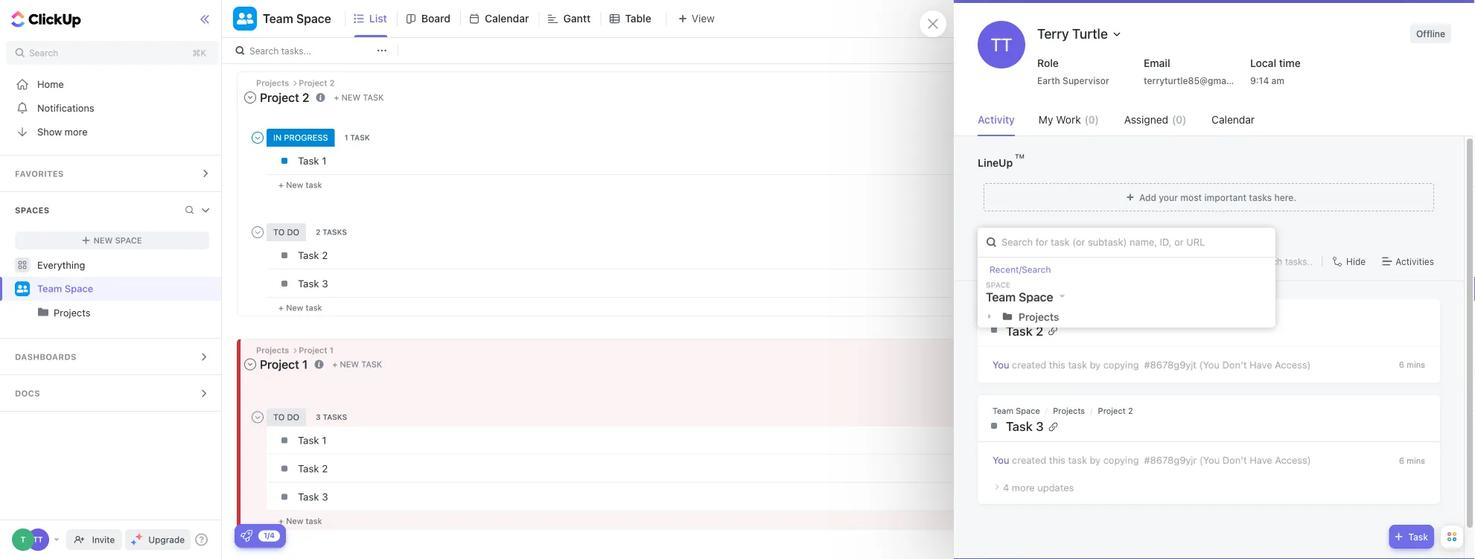 Task type: locate. For each thing, give the bounding box(es) containing it.
1 vertical spatial access)
[[1276, 455, 1312, 466]]

4
[[1004, 482, 1010, 493]]

new inside sidebar navigation
[[94, 236, 113, 245]]

&
[[1289, 496, 1295, 506]]

task right list info image at the bottom left of page
[[361, 360, 382, 370]]

team space button
[[257, 2, 331, 35]]

activity
[[978, 114, 1015, 126], [978, 255, 1016, 267]]

1 vertical spatial you
[[993, 455, 1010, 466]]

0 vertical spatial team space
[[263, 12, 331, 26]]

have for #8678g9yjt (you don't have access)
[[1250, 359, 1273, 370]]

you for you created this task by copying #8678g9yjr (you don't have access)
[[993, 455, 1010, 466]]

0 horizontal spatial team space
[[37, 283, 93, 294]]

1 vertical spatial created
[[1013, 455, 1047, 466]]

1
[[322, 155, 327, 167], [322, 435, 327, 447]]

4 more updates
[[1004, 482, 1075, 493]]

1 horizontal spatial search
[[250, 45, 279, 56]]

2 this from the top
[[1050, 455, 1066, 466]]

2 copying from the top
[[1104, 455, 1140, 466]]

excel
[[1266, 496, 1287, 506]]

new space
[[94, 236, 142, 245]]

copying for #8678g9yjt
[[1104, 359, 1140, 370]]

created up 4 more updates
[[1013, 455, 1047, 466]]

‎task up ‎task 2
[[298, 435, 319, 447]]

search up 'home'
[[29, 48, 58, 58]]

calendar right board link
[[485, 12, 529, 25]]

2 created from the top
[[1013, 455, 1047, 466]]

1 1 from the top
[[322, 155, 327, 167]]

space inside team space button
[[296, 12, 331, 26]]

0 vertical spatial 6
[[1400, 360, 1405, 370]]

search
[[250, 45, 279, 56], [29, 48, 58, 58]]

1 vertical spatial 6 mins
[[1400, 456, 1426, 466]]

(you for #8678g9yjr
[[1200, 455, 1221, 466]]

0 vertical spatial ‎task
[[298, 435, 319, 447]]

1 this from the top
[[1050, 359, 1066, 370]]

more right 4
[[1012, 482, 1035, 493]]

1 down list info icon
[[322, 155, 327, 167]]

/ for team space / projects / project 2
[[1046, 406, 1048, 416]]

1 vertical spatial ‎task
[[298, 463, 319, 475]]

2
[[322, 249, 328, 261], [1036, 323, 1044, 338], [1129, 406, 1134, 416], [322, 463, 328, 475]]

task 1
[[298, 155, 327, 167]]

docs
[[15, 389, 40, 399]]

you created this task by copying #8678g9yjt (you don't have access)
[[993, 359, 1312, 370]]

1 vertical spatial have
[[1250, 455, 1273, 466]]

0 vertical spatial copying
[[1104, 359, 1140, 370]]

0 vertical spatial don't
[[1223, 359, 1248, 370]]

1 vertical spatial (you
[[1200, 455, 1221, 466]]

excel & csv link
[[1249, 481, 1319, 519]]

home link
[[0, 72, 224, 96]]

2 vertical spatial task 3 link
[[294, 485, 1024, 510]]

task up list info image at the bottom left of page
[[306, 303, 322, 313]]

0 vertical spatial calendar
[[485, 12, 529, 25]]

onboarding checklist button image
[[241, 530, 253, 542]]

task 3
[[298, 278, 328, 290], [1007, 419, 1044, 434], [298, 491, 328, 503]]

0 vertical spatial 6 mins
[[1400, 360, 1426, 370]]

am
[[1272, 75, 1285, 86]]

copying
[[1104, 359, 1140, 370], [1104, 455, 1140, 466]]

0 vertical spatial have
[[1250, 359, 1273, 370]]

copying for #8678g9yjr
[[1104, 455, 1140, 466]]

don't
[[1223, 359, 1248, 370], [1223, 455, 1248, 466]]

home
[[37, 79, 64, 90]]

1 vertical spatial 1
[[322, 435, 327, 447]]

projects
[[54, 307, 91, 319], [1054, 311, 1086, 320], [1019, 311, 1060, 323], [1054, 406, 1086, 416]]

table link
[[625, 0, 658, 37]]

0 vertical spatial by
[[1090, 359, 1101, 370]]

more for show
[[65, 126, 88, 137]]

1 created from the top
[[1013, 359, 1047, 370]]

0 vertical spatial you
[[993, 359, 1010, 370]]

‎task 2
[[298, 463, 328, 475]]

1 6 mins from the top
[[1400, 360, 1426, 370]]

search for search
[[29, 48, 58, 58]]

you
[[993, 359, 1010, 370], [993, 455, 1010, 466]]

hide
[[1347, 256, 1367, 267]]

team space
[[263, 12, 331, 26], [37, 283, 93, 294]]

more down notifications
[[65, 126, 88, 137]]

access) for you created this task by copying #8678g9yjr (you don't have access)
[[1276, 455, 1312, 466]]

0 vertical spatial this
[[1050, 359, 1066, 370]]

upgrade link
[[125, 530, 191, 551]]

3
[[322, 278, 328, 290], [1036, 419, 1044, 434], [322, 491, 328, 503]]

6
[[1400, 360, 1405, 370], [1400, 456, 1405, 466]]

important
[[1205, 192, 1247, 203]]

this up updates
[[1050, 455, 1066, 466]]

0 vertical spatial task 3
[[298, 278, 328, 290]]

2 6 mins from the top
[[1400, 456, 1426, 466]]

2 1 from the top
[[322, 435, 327, 447]]

1 vertical spatial team space
[[37, 283, 93, 294]]

1 access) from the top
[[1276, 359, 1312, 370]]

0 vertical spatial activity
[[978, 114, 1015, 126]]

1 vertical spatial calendar
[[1212, 114, 1255, 126]]

you down team space / projects at the right
[[993, 359, 1010, 370]]

2 6 from the top
[[1400, 456, 1405, 466]]

1 vertical spatial by
[[1090, 455, 1101, 466]]

1 6 from the top
[[1400, 360, 1405, 370]]

have for #8678g9yjr (you don't have access)
[[1250, 455, 1273, 466]]

1 you from the top
[[993, 359, 1010, 370]]

you created this task by copying #8678g9yjr (you don't have access)
[[993, 455, 1312, 466]]

2 vertical spatial 3
[[322, 491, 328, 503]]

team inside 'recent/search space team space'
[[986, 290, 1016, 304]]

1/4
[[264, 532, 275, 540]]

1 up ‎task 2
[[322, 435, 327, 447]]

0 vertical spatial access)
[[1276, 359, 1312, 370]]

2 don't from the top
[[1223, 455, 1248, 466]]

2 vertical spatial task 3
[[298, 491, 328, 503]]

copying left #8678g9yjr
[[1104, 455, 1140, 466]]

work
[[1057, 114, 1082, 126]]

‎task for ‎task 2
[[298, 463, 319, 475]]

2 by from the top
[[1090, 455, 1101, 466]]

task 2 link
[[294, 243, 1024, 268], [982, 323, 1426, 339]]

created down team space / projects at the right
[[1013, 359, 1047, 370]]

task down task 1
[[306, 180, 322, 190]]

1 by from the top
[[1090, 359, 1101, 370]]

notifications link
[[0, 96, 224, 120]]

1 vertical spatial copying
[[1104, 455, 1140, 466]]

1 vertical spatial activity
[[978, 255, 1016, 267]]

calendar down 9:14
[[1212, 114, 1255, 126]]

1 horizontal spatial more
[[1012, 482, 1035, 493]]

1 don't from the top
[[1223, 359, 1248, 370]]

by for #8678g9yjt (you don't have access)
[[1090, 359, 1101, 370]]

+ new task
[[334, 93, 384, 102], [279, 180, 322, 190], [279, 303, 322, 313], [333, 360, 382, 370], [279, 517, 322, 526]]

access)
[[1276, 359, 1312, 370], [1276, 455, 1312, 466]]

0 vertical spatial created
[[1013, 359, 1047, 370]]

mins
[[1408, 360, 1426, 370], [1408, 456, 1426, 466]]

0 horizontal spatial search
[[29, 48, 58, 58]]

team space link
[[37, 277, 211, 301], [993, 311, 1041, 320], [993, 406, 1041, 416]]

6 mins
[[1400, 360, 1426, 370], [1400, 456, 1426, 466]]

2 mins from the top
[[1408, 456, 1426, 466]]

1 have from the top
[[1250, 359, 1273, 370]]

1 vertical spatial task 2 link
[[982, 323, 1426, 339]]

copying up project 2 link
[[1104, 359, 1140, 370]]

task 3 link
[[294, 271, 1024, 296], [982, 419, 1426, 434], [294, 485, 1024, 510]]

task right list info icon
[[363, 93, 384, 102]]

2 you from the top
[[993, 455, 1010, 466]]

team space down everything at the top
[[37, 283, 93, 294]]

0 vertical spatial mins
[[1408, 360, 1426, 370]]

this up team space / projects / project 2
[[1050, 359, 1066, 370]]

local
[[1251, 57, 1277, 69]]

2 vertical spatial team space link
[[993, 406, 1041, 416]]

0 horizontal spatial more
[[65, 126, 88, 137]]

1 vertical spatial task 2
[[1007, 323, 1044, 338]]

0 vertical spatial more
[[65, 126, 88, 137]]

team
[[263, 12, 293, 26], [37, 283, 62, 294], [986, 290, 1016, 304], [993, 311, 1014, 320], [993, 406, 1014, 416]]

team inside button
[[263, 12, 293, 26]]

1 vertical spatial this
[[1050, 455, 1066, 466]]

#8678g9yjr
[[1145, 455, 1197, 466]]

2 have from the top
[[1250, 455, 1273, 466]]

2 access) from the top
[[1276, 455, 1312, 466]]

activity up team space / projects at the right
[[978, 255, 1016, 267]]

team space / projects / project 2
[[993, 406, 1134, 416]]

search for search tasks...
[[250, 45, 279, 56]]

team space link for task 2
[[993, 311, 1041, 320]]

upgrade
[[148, 535, 185, 545]]

don't for #8678g9yjr
[[1223, 455, 1248, 466]]

1 mins from the top
[[1408, 360, 1426, 370]]

1 vertical spatial 6
[[1400, 456, 1405, 466]]

project
[[1099, 406, 1126, 416]]

favorites button
[[0, 156, 224, 191]]

you up 4
[[993, 455, 1010, 466]]

more inside sidebar navigation
[[65, 126, 88, 137]]

0 vertical spatial task 2
[[298, 249, 328, 261]]

1 for ‎task 1
[[322, 435, 327, 447]]

task 2
[[298, 249, 328, 261], [1007, 323, 1044, 338]]

2 (you from the top
[[1200, 455, 1221, 466]]

add your most important tasks here. button
[[978, 178, 1441, 217]]

by down project
[[1090, 455, 1101, 466]]

by up project
[[1090, 359, 1101, 370]]

activity up the lineup tm
[[978, 114, 1015, 126]]

created for you created this task by copying #8678g9yjt (you don't have access)
[[1013, 359, 1047, 370]]

+
[[334, 93, 339, 102], [279, 180, 284, 190], [279, 303, 284, 313], [333, 360, 338, 370], [279, 517, 284, 526]]

team inside sidebar navigation
[[37, 283, 62, 294]]

team space link for task 3
[[993, 406, 1041, 416]]

task
[[363, 93, 384, 102], [306, 180, 322, 190], [306, 303, 322, 313], [1069, 359, 1088, 370], [361, 360, 382, 370], [1069, 455, 1088, 466], [306, 517, 322, 526]]

1 vertical spatial mins
[[1408, 456, 1426, 466]]

0 vertical spatial task 2 link
[[294, 243, 1024, 268]]

this
[[1050, 359, 1066, 370], [1050, 455, 1066, 466]]

1 for task 1
[[322, 155, 327, 167]]

(you right #8678g9yjr
[[1200, 455, 1221, 466]]

0 vertical spatial task 3 link
[[294, 271, 1024, 296]]

have
[[1250, 359, 1273, 370], [1250, 455, 1273, 466]]

0 vertical spatial (you
[[1200, 359, 1220, 370]]

1 vertical spatial task 3 link
[[982, 419, 1426, 434]]

+ new task down ‎task 2
[[279, 517, 322, 526]]

search left tasks...
[[250, 45, 279, 56]]

‎task
[[298, 435, 319, 447], [298, 463, 319, 475]]

list
[[369, 12, 387, 25]]

Search tasks... text field
[[250, 40, 373, 61]]

1 ‎task from the top
[[298, 435, 319, 447]]

1 horizontal spatial team space
[[263, 12, 331, 26]]

tm
[[1016, 153, 1025, 160]]

new
[[342, 93, 361, 102], [286, 180, 303, 190], [94, 236, 113, 245], [286, 303, 303, 313], [340, 360, 359, 370], [286, 517, 303, 526]]

mins for you created this task by copying #8678g9yjt (you don't have access)
[[1408, 360, 1426, 370]]

email terryturtle85@gmail.com local time 9:14 am
[[1144, 57, 1301, 86]]

list link
[[369, 0, 393, 37]]

don't right #8678g9yjr
[[1223, 455, 1248, 466]]

time
[[1280, 57, 1301, 69]]

(you right #8678g9yjt
[[1200, 359, 1220, 370]]

0 horizontal spatial calendar
[[485, 12, 529, 25]]

1 vertical spatial team space link
[[993, 311, 1041, 320]]

calendar
[[485, 12, 529, 25], [1212, 114, 1255, 126]]

6 mins for #8678g9yjt (you don't have access)
[[1400, 360, 1426, 370]]

1 vertical spatial more
[[1012, 482, 1035, 493]]

team space inside button
[[263, 12, 331, 26]]

board link
[[422, 0, 457, 37]]

team space up tasks...
[[263, 12, 331, 26]]

search inside sidebar navigation
[[29, 48, 58, 58]]

‎task for ‎task 1
[[298, 435, 319, 447]]

assigned
[[1125, 114, 1169, 126]]

by
[[1090, 359, 1101, 370], [1090, 455, 1101, 466]]

3 for the topmost task 3 link
[[322, 278, 328, 290]]

0 vertical spatial 3
[[322, 278, 328, 290]]

invite
[[92, 535, 115, 545]]

recent/search space team space
[[986, 265, 1054, 304]]

recent/search
[[990, 265, 1052, 275]]

earth supervisor button
[[1032, 72, 1128, 89]]

you for you created this task by copying #8678g9yjt (you don't have access)
[[993, 359, 1010, 370]]

0 vertical spatial 1
[[322, 155, 327, 167]]

1 vertical spatial don't
[[1223, 455, 1248, 466]]

6 for you created this task by copying #8678g9yjt (you don't have access)
[[1400, 360, 1405, 370]]

1 (you from the top
[[1200, 359, 1220, 370]]

1 copying from the top
[[1104, 359, 1140, 370]]

more
[[65, 126, 88, 137], [1012, 482, 1035, 493]]

don't right #8678g9yjt
[[1223, 359, 1248, 370]]

2 ‎task from the top
[[298, 463, 319, 475]]

list info image
[[315, 360, 324, 369]]

‎task down ‎task 1
[[298, 463, 319, 475]]

0 vertical spatial team space link
[[37, 277, 211, 301]]



Task type: describe. For each thing, give the bounding box(es) containing it.
here.
[[1275, 192, 1297, 203]]

projects inside sidebar navigation
[[54, 307, 91, 319]]

mins for you created this task by copying #8678g9yjr (you don't have access)
[[1408, 456, 1426, 466]]

role earth supervisor
[[1038, 57, 1110, 86]]

board
[[422, 12, 451, 25]]

gantt
[[564, 12, 591, 25]]

email
[[1144, 57, 1171, 69]]

project 2 link
[[1099, 406, 1134, 416]]

9:14
[[1251, 75, 1270, 86]]

role
[[1038, 57, 1059, 69]]

search tasks...
[[250, 45, 312, 56]]

0 horizontal spatial task 2
[[298, 249, 328, 261]]

your
[[1159, 192, 1179, 203]]

this for you created this task by copying #8678g9yjt (you don't have access)
[[1050, 359, 1066, 370]]

(you for #8678g9yjt
[[1200, 359, 1220, 370]]

updates
[[1038, 482, 1075, 493]]

gantt link
[[564, 0, 597, 37]]

dashboards
[[15, 352, 77, 362]]

this for you created this task by copying #8678g9yjr (you don't have access)
[[1050, 455, 1066, 466]]

earth
[[1038, 75, 1061, 86]]

task up team space / projects / project 2
[[1069, 359, 1088, 370]]

favorites
[[15, 169, 64, 179]]

created for you created this task by copying #8678g9yjr (you don't have access)
[[1013, 455, 1047, 466]]

task 3 for the topmost task 3 link
[[298, 278, 328, 290]]

1 vertical spatial task 3
[[1007, 419, 1044, 434]]

‎task 1 link
[[294, 428, 1024, 453]]

+ new task right list info icon
[[334, 93, 384, 102]]

notifications
[[37, 102, 94, 114]]

everything link
[[0, 253, 224, 277]]

onboarding checklist button element
[[241, 530, 253, 542]]

team space inside sidebar navigation
[[37, 283, 93, 294]]

task up updates
[[1069, 455, 1088, 466]]

sidebar navigation
[[0, 0, 224, 560]]

supervisor
[[1063, 75, 1110, 86]]

task 1 link
[[294, 148, 1024, 173]]

user friends image
[[17, 285, 28, 294]]

task 2 link for the topmost task 3 link
[[294, 243, 1024, 268]]

task 3 for task 3 link to the bottom
[[298, 491, 328, 503]]

/ for team space / projects
[[1046, 311, 1048, 320]]

list info image
[[316, 93, 325, 102]]

excel & csv
[[1266, 496, 1315, 506]]

terryturtle85@gmail.com
[[1144, 75, 1253, 86]]

my work
[[1039, 114, 1082, 126]]

tt
[[991, 34, 1013, 55]]

csv
[[1298, 496, 1315, 506]]

1 horizontal spatial calendar
[[1212, 114, 1255, 126]]

1 vertical spatial 3
[[1036, 419, 1044, 434]]

share button
[[1414, 7, 1463, 31]]

by for #8678g9yjr (you don't have access)
[[1090, 455, 1101, 466]]

Search for task (or subtask) name, ID, or URL text field
[[978, 228, 1276, 257]]

Search tasks.. text field
[[1254, 250, 1317, 273]]

tasks...
[[281, 45, 312, 56]]

my
[[1039, 114, 1054, 126]]

3 for task 3 link to the bottom
[[322, 491, 328, 503]]

‎task 2 link
[[294, 456, 1024, 482]]

2 activity from the top
[[978, 255, 1016, 267]]

+ new task down task 1
[[279, 180, 322, 190]]

6 mins for #8678g9yjr (you don't have access)
[[1400, 456, 1426, 466]]

task 2 link for task 3 link to the middle
[[982, 323, 1426, 339]]

show
[[37, 126, 62, 137]]

table
[[625, 12, 652, 25]]

task down ‎task 2
[[306, 517, 322, 526]]

add your most important tasks here.
[[1140, 192, 1297, 203]]

‎task 1
[[298, 435, 327, 447]]

1 horizontal spatial task 2
[[1007, 323, 1044, 338]]

⌘k
[[192, 48, 206, 58]]

access) for you created this task by copying #8678g9yjt (you don't have access)
[[1276, 359, 1312, 370]]

don't for #8678g9yjt
[[1223, 359, 1248, 370]]

6 for you created this task by copying #8678g9yjr (you don't have access)
[[1400, 456, 1405, 466]]

#8678g9yjt
[[1145, 359, 1197, 370]]

offline
[[1417, 28, 1446, 39]]

+ new task right list info image at the bottom left of page
[[333, 360, 382, 370]]

team space / projects
[[993, 311, 1086, 320]]

lineup tm
[[978, 153, 1025, 169]]

+ new task up list info image at the bottom left of page
[[279, 303, 322, 313]]

tasks
[[1250, 192, 1273, 203]]

1 activity from the top
[[978, 114, 1015, 126]]

calendar link
[[485, 0, 535, 37]]

more for 4
[[1012, 482, 1035, 493]]

lineup
[[978, 157, 1013, 169]]

everything
[[37, 260, 85, 271]]

add
[[1140, 192, 1157, 203]]

show more
[[37, 126, 88, 137]]

share
[[1432, 14, 1457, 24]]

most
[[1181, 192, 1203, 203]]



Task type: vqa. For each thing, say whether or not it's contained in the screenshot.
the view all spaces
no



